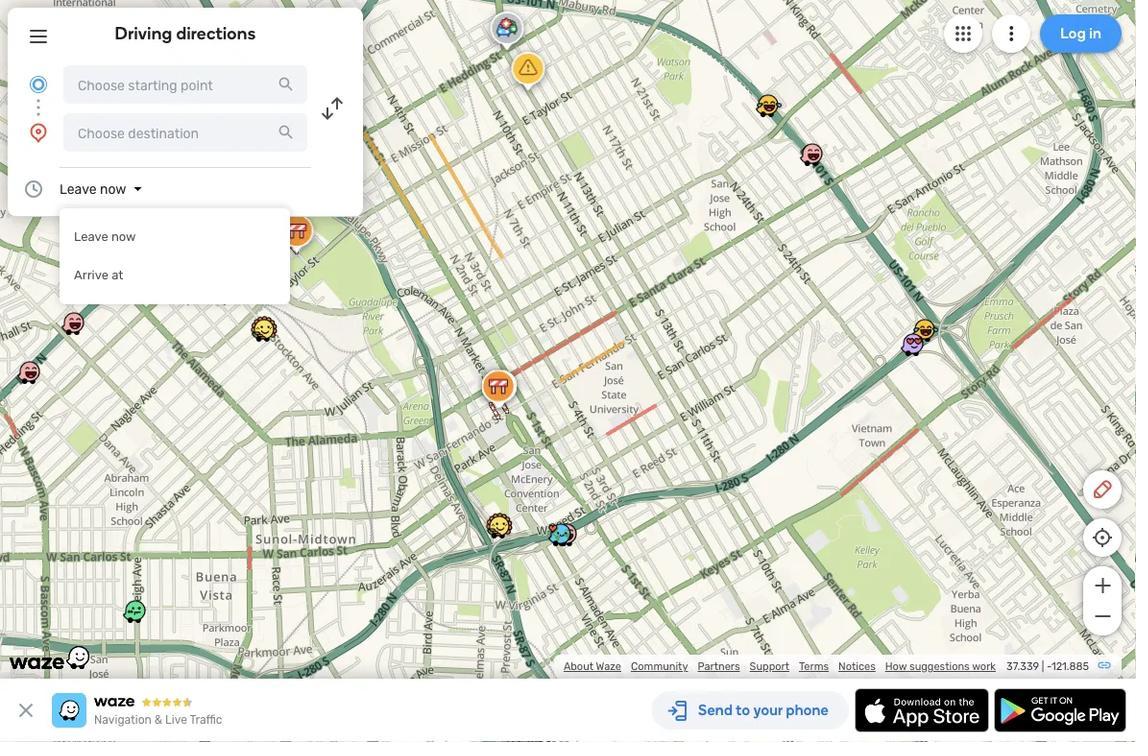 Task type: describe. For each thing, give the bounding box(es) containing it.
navigation
[[94, 714, 152, 727]]

arrive at
[[74, 268, 123, 283]]

x image
[[14, 699, 37, 722]]

at
[[112, 268, 123, 283]]

notices link
[[839, 661, 876, 673]]

now inside option
[[111, 230, 136, 245]]

Choose destination text field
[[63, 113, 307, 152]]

partners
[[698, 661, 740, 673]]

|
[[1042, 661, 1045, 673]]

clock image
[[22, 178, 45, 201]]

how
[[886, 661, 907, 673]]

waze
[[596, 661, 622, 673]]

&
[[154, 714, 163, 727]]

leave now option
[[60, 218, 290, 257]]

notices
[[839, 661, 876, 673]]

about waze link
[[564, 661, 622, 673]]

work
[[972, 661, 996, 673]]

0 vertical spatial leave
[[60, 181, 97, 197]]

support
[[750, 661, 790, 673]]

pencil image
[[1091, 478, 1114, 502]]

zoom in image
[[1091, 575, 1115, 598]]

-
[[1047, 661, 1052, 673]]

terms link
[[799, 661, 829, 673]]

terms
[[799, 661, 829, 673]]

0 vertical spatial now
[[100, 181, 126, 197]]

37.339
[[1007, 661, 1040, 673]]

121.885
[[1052, 661, 1090, 673]]



Task type: vqa. For each thing, say whether or not it's contained in the screenshot.
the pencil image
yes



Task type: locate. For each thing, give the bounding box(es) containing it.
driving
[[115, 23, 172, 44]]

leave up arrive
[[74, 230, 108, 245]]

live
[[165, 714, 187, 727]]

zoom out image
[[1091, 605, 1115, 628]]

leave right clock icon
[[60, 181, 97, 197]]

leave
[[60, 181, 97, 197], [74, 230, 108, 245]]

current location image
[[27, 73, 50, 96]]

community
[[631, 661, 688, 673]]

driving directions
[[115, 23, 256, 44]]

how suggestions work link
[[886, 661, 996, 673]]

community link
[[631, 661, 688, 673]]

now up the 'at'
[[111, 230, 136, 245]]

suggestions
[[910, 661, 970, 673]]

leave inside 'leave now' option
[[74, 230, 108, 245]]

1 vertical spatial leave
[[74, 230, 108, 245]]

now
[[100, 181, 126, 197], [111, 230, 136, 245]]

37.339 | -121.885
[[1007, 661, 1090, 673]]

1 vertical spatial now
[[111, 230, 136, 245]]

directions
[[176, 23, 256, 44]]

leave now
[[60, 181, 126, 197], [74, 230, 136, 245]]

now up 'leave now' option
[[100, 181, 126, 197]]

1 vertical spatial leave now
[[74, 230, 136, 245]]

arrive at option
[[60, 257, 290, 295]]

leave now up 'arrive at'
[[74, 230, 136, 245]]

leave now inside option
[[74, 230, 136, 245]]

about waze community partners support terms notices how suggestions work
[[564, 661, 996, 673]]

Choose starting point text field
[[63, 65, 307, 104]]

about
[[564, 661, 594, 673]]

support link
[[750, 661, 790, 673]]

partners link
[[698, 661, 740, 673]]

0 vertical spatial leave now
[[60, 181, 126, 197]]

link image
[[1097, 658, 1113, 673]]

leave now right clock icon
[[60, 181, 126, 197]]

location image
[[27, 121, 50, 144]]

traffic
[[190, 714, 222, 727]]

navigation & live traffic
[[94, 714, 222, 727]]

arrive
[[74, 268, 109, 283]]



